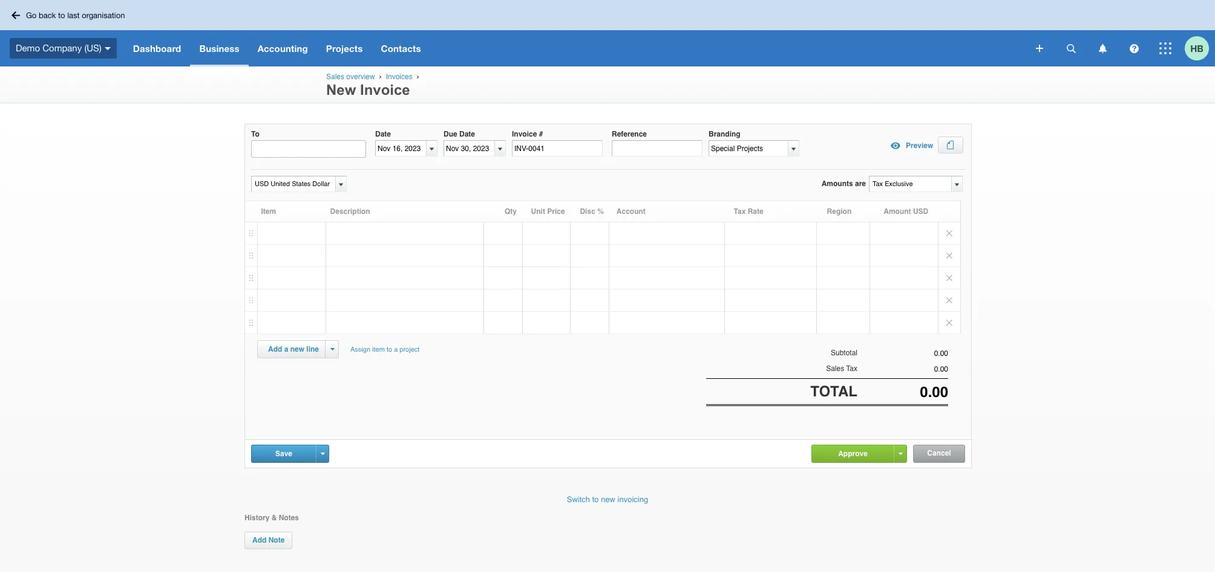 Task type: vqa. For each thing, say whether or not it's contained in the screenshot.
bottommost new
yes



Task type: locate. For each thing, give the bounding box(es) containing it.
1 vertical spatial invoice
[[512, 130, 537, 139]]

rate
[[748, 208, 764, 216]]

delete line item image
[[939, 245, 961, 267], [939, 312, 961, 334]]

› left 'invoices' link
[[379, 73, 382, 80]]

to inside go back to last organisation link
[[58, 11, 65, 20]]

back
[[39, 11, 56, 20]]

to right item
[[387, 346, 392, 354]]

0 vertical spatial delete line item image
[[939, 223, 961, 245]]

demo company (us)
[[16, 43, 102, 53]]

tax
[[734, 208, 746, 216], [846, 365, 858, 374]]

1 horizontal spatial to
[[387, 346, 392, 354]]

disc %
[[580, 208, 604, 216]]

new left line
[[290, 346, 304, 354]]

to left last
[[58, 11, 65, 20]]

2 date from the left
[[459, 130, 475, 139]]

0 horizontal spatial new
[[290, 346, 304, 354]]

svg image inside go back to last organisation link
[[11, 11, 20, 19]]

0 horizontal spatial date
[[375, 130, 391, 139]]

assign item to a project
[[350, 346, 420, 354]]

0 horizontal spatial invoice
[[360, 82, 410, 98]]

notes
[[279, 514, 299, 523]]

add left line
[[268, 346, 282, 354]]

add
[[268, 346, 282, 354], [252, 537, 267, 545]]

0 horizontal spatial ›
[[379, 73, 382, 80]]

date
[[375, 130, 391, 139], [459, 130, 475, 139]]

a
[[284, 346, 288, 354], [394, 346, 398, 354]]

0 vertical spatial invoice
[[360, 82, 410, 98]]

date up "date" text box in the left top of the page
[[375, 130, 391, 139]]

2 vertical spatial to
[[592, 496, 599, 505]]

add for add note
[[252, 537, 267, 545]]

1 vertical spatial delete line item image
[[939, 268, 961, 289]]

demo company (us) button
[[0, 30, 124, 67]]

disc
[[580, 208, 595, 216]]

1 horizontal spatial ›
[[417, 73, 419, 80]]

tax left the rate
[[734, 208, 746, 216]]

0 horizontal spatial sales
[[326, 73, 344, 81]]

company
[[42, 43, 82, 53]]

invoice
[[360, 82, 410, 98], [512, 130, 537, 139]]

2 vertical spatial delete line item image
[[939, 290, 961, 312]]

region
[[827, 208, 852, 216]]

tax down subtotal
[[846, 365, 858, 374]]

sales for sales overview › invoices › new invoice
[[326, 73, 344, 81]]

switch to new invoicing
[[567, 496, 648, 505]]

delete line item image
[[939, 223, 961, 245], [939, 268, 961, 289], [939, 290, 961, 312]]

sales
[[326, 73, 344, 81], [826, 365, 844, 374]]

Invoice # text field
[[512, 141, 603, 157]]

add note link
[[245, 533, 293, 550]]

qty
[[505, 208, 517, 216]]

invoice down 'invoices' link
[[360, 82, 410, 98]]

0 vertical spatial new
[[290, 346, 304, 354]]

go
[[26, 11, 37, 20]]

invoice left '#'
[[512, 130, 537, 139]]

more add line options... image
[[330, 349, 334, 351]]

0 horizontal spatial add
[[252, 537, 267, 545]]

#
[[539, 130, 543, 139]]

accounting button
[[249, 30, 317, 67]]

are
[[855, 180, 866, 188]]

date up due date "text field"
[[459, 130, 475, 139]]

1 vertical spatial add
[[252, 537, 267, 545]]

sales down subtotal
[[826, 365, 844, 374]]

approve
[[838, 450, 868, 459]]

last
[[67, 11, 80, 20]]

&
[[272, 514, 277, 523]]

hb button
[[1185, 30, 1215, 67]]

switch
[[567, 496, 590, 505]]

0 horizontal spatial svg image
[[1036, 45, 1043, 52]]

0 horizontal spatial to
[[58, 11, 65, 20]]

›
[[379, 73, 382, 80], [417, 73, 419, 80]]

1 vertical spatial sales
[[826, 365, 844, 374]]

1 horizontal spatial tax
[[846, 365, 858, 374]]

2 › from the left
[[417, 73, 419, 80]]

total
[[811, 383, 858, 400]]

sales up the new
[[326, 73, 344, 81]]

item
[[261, 208, 276, 216]]

accounting
[[258, 43, 308, 54]]

to
[[58, 11, 65, 20], [387, 346, 392, 354], [592, 496, 599, 505]]

description
[[330, 208, 370, 216]]

1 horizontal spatial svg image
[[1067, 44, 1076, 53]]

None text field
[[252, 177, 333, 192], [870, 177, 951, 192], [858, 350, 948, 358], [252, 177, 333, 192], [870, 177, 951, 192], [858, 350, 948, 358]]

svg image
[[1160, 42, 1172, 54], [1067, 44, 1076, 53], [1036, 45, 1043, 52]]

invoices
[[386, 73, 413, 81]]

banner
[[0, 0, 1215, 67]]

business
[[199, 43, 239, 54]]

1 horizontal spatial new
[[601, 496, 616, 505]]

svg image
[[11, 11, 20, 19], [1099, 44, 1107, 53], [1130, 44, 1139, 53], [105, 47, 111, 50]]

None text field
[[709, 141, 800, 156], [858, 366, 948, 374], [858, 384, 948, 401], [709, 141, 800, 156], [858, 366, 948, 374], [858, 384, 948, 401]]

invoicing
[[618, 496, 648, 505]]

(us)
[[84, 43, 102, 53]]

Date text field
[[376, 141, 426, 156]]

0 vertical spatial to
[[58, 11, 65, 20]]

unit price
[[531, 208, 565, 216]]

price
[[547, 208, 565, 216]]

reference
[[612, 130, 647, 139]]

0 vertical spatial delete line item image
[[939, 245, 961, 267]]

1 vertical spatial delete line item image
[[939, 312, 961, 334]]

2 horizontal spatial svg image
[[1160, 42, 1172, 54]]

0 vertical spatial add
[[268, 346, 282, 354]]

sales inside sales overview › invoices › new invoice
[[326, 73, 344, 81]]

0 horizontal spatial a
[[284, 346, 288, 354]]

1 horizontal spatial add
[[268, 346, 282, 354]]

preview link
[[887, 137, 934, 155]]

a left line
[[284, 346, 288, 354]]

more save options... image
[[320, 453, 325, 456]]

amount
[[884, 208, 911, 216]]

svg image inside demo company (us) popup button
[[105, 47, 111, 50]]

› right invoices
[[417, 73, 419, 80]]

save
[[275, 450, 292, 459]]

1 vertical spatial new
[[601, 496, 616, 505]]

2 horizontal spatial to
[[592, 496, 599, 505]]

navigation
[[124, 30, 1028, 67]]

2 delete line item image from the top
[[939, 312, 961, 334]]

2 delete line item image from the top
[[939, 268, 961, 289]]

0 vertical spatial tax
[[734, 208, 746, 216]]

assign
[[350, 346, 370, 354]]

to inside assign item to a project link
[[387, 346, 392, 354]]

1 horizontal spatial date
[[459, 130, 475, 139]]

new
[[326, 82, 356, 98]]

1 horizontal spatial sales
[[826, 365, 844, 374]]

1 horizontal spatial a
[[394, 346, 398, 354]]

Due Date text field
[[444, 141, 494, 156]]

go back to last organisation link
[[7, 6, 132, 25]]

invoice #
[[512, 130, 543, 139]]

0 horizontal spatial tax
[[734, 208, 746, 216]]

%
[[597, 208, 604, 216]]

to right the switch
[[592, 496, 599, 505]]

add left note
[[252, 537, 267, 545]]

1 vertical spatial to
[[387, 346, 392, 354]]

sales tax
[[826, 365, 858, 374]]

account
[[617, 208, 646, 216]]

0 vertical spatial sales
[[326, 73, 344, 81]]

cancel button
[[914, 446, 965, 463]]

new for a
[[290, 346, 304, 354]]

to for a
[[387, 346, 392, 354]]

invoices link
[[386, 73, 413, 81]]

sales overview › invoices › new invoice
[[326, 73, 421, 98]]

contacts button
[[372, 30, 430, 67]]

a left project
[[394, 346, 398, 354]]

new left invoicing
[[601, 496, 616, 505]]

add a new line link
[[261, 341, 326, 358]]

new
[[290, 346, 304, 354], [601, 496, 616, 505]]



Task type: describe. For each thing, give the bounding box(es) containing it.
dashboard
[[133, 43, 181, 54]]

add note
[[252, 537, 285, 545]]

1 delete line item image from the top
[[939, 223, 961, 245]]

3 delete line item image from the top
[[939, 290, 961, 312]]

banner containing hb
[[0, 0, 1215, 67]]

usd
[[913, 208, 929, 216]]

approve link
[[812, 446, 894, 463]]

more approve options... image
[[899, 453, 903, 456]]

assign item to a project link
[[345, 341, 425, 360]]

invoice inside sales overview › invoices › new invoice
[[360, 82, 410, 98]]

preview
[[906, 142, 934, 150]]

sales for sales tax
[[826, 365, 844, 374]]

1 › from the left
[[379, 73, 382, 80]]

Reference text field
[[612, 141, 703, 157]]

new for to
[[601, 496, 616, 505]]

sales overview link
[[326, 73, 375, 81]]

projects
[[326, 43, 363, 54]]

due
[[444, 130, 457, 139]]

hb
[[1191, 43, 1204, 54]]

cancel
[[927, 450, 951, 458]]

save link
[[252, 446, 316, 463]]

tax rate
[[734, 208, 764, 216]]

note
[[269, 537, 285, 545]]

subtotal
[[831, 349, 858, 358]]

to for last
[[58, 11, 65, 20]]

add a new line
[[268, 346, 319, 354]]

amounts are
[[822, 180, 866, 188]]

amounts
[[822, 180, 853, 188]]

navigation containing dashboard
[[124, 30, 1028, 67]]

1 date from the left
[[375, 130, 391, 139]]

overview
[[346, 73, 375, 81]]

branding
[[709, 130, 741, 139]]

switch to new invoicing link
[[567, 496, 648, 505]]

amount usd
[[884, 208, 929, 216]]

contacts
[[381, 43, 421, 54]]

business button
[[190, 30, 249, 67]]

item
[[372, 346, 385, 354]]

due date
[[444, 130, 475, 139]]

dashboard link
[[124, 30, 190, 67]]

go back to last organisation
[[26, 11, 125, 20]]

1 delete line item image from the top
[[939, 245, 961, 267]]

unit
[[531, 208, 545, 216]]

projects button
[[317, 30, 372, 67]]

project
[[400, 346, 420, 354]]

1 vertical spatial tax
[[846, 365, 858, 374]]

history
[[245, 514, 270, 523]]

organisation
[[82, 11, 125, 20]]

1 horizontal spatial invoice
[[512, 130, 537, 139]]

to
[[251, 130, 260, 139]]

demo
[[16, 43, 40, 53]]

line
[[306, 346, 319, 354]]

add for add a new line
[[268, 346, 282, 354]]

history & notes
[[245, 514, 299, 523]]



